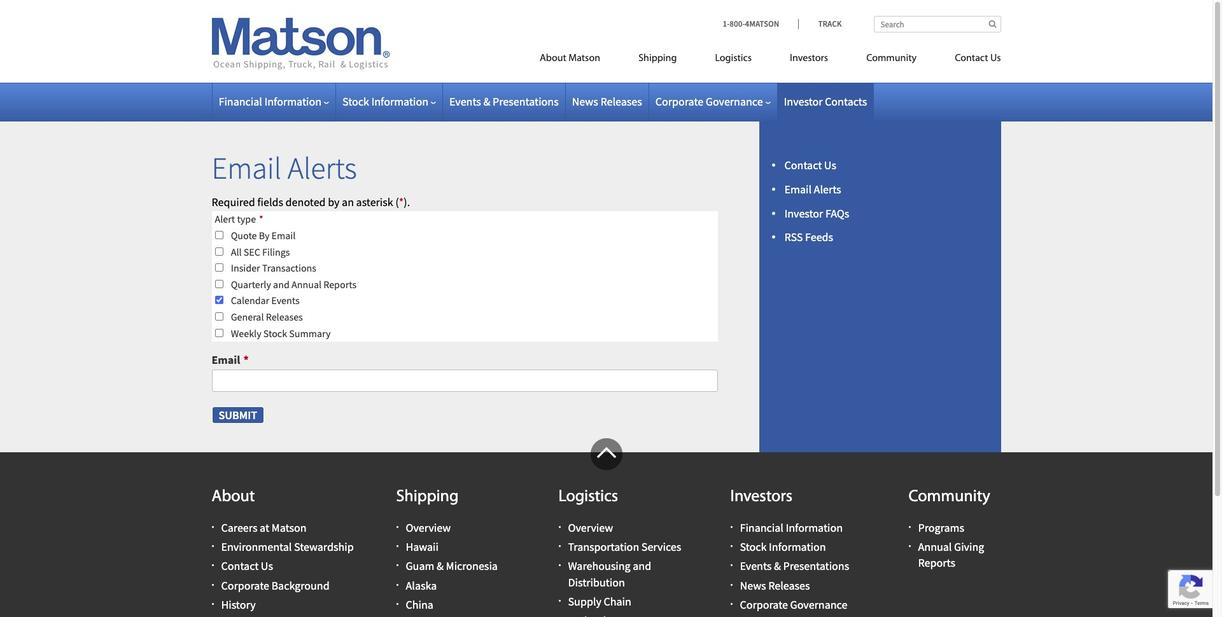 Task type: vqa. For each thing, say whether or not it's contained in the screenshot.


Task type: locate. For each thing, give the bounding box(es) containing it.
shipping link
[[620, 47, 696, 73]]

1 horizontal spatial financial
[[740, 521, 784, 536]]

2 vertical spatial contact
[[221, 559, 259, 574]]

stewardship
[[294, 540, 354, 555]]

information for financial information stock information events & presentations news releases corporate governance
[[786, 521, 843, 536]]

weekly
[[231, 327, 261, 340]]

2 horizontal spatial corporate
[[740, 598, 788, 612]]

and down transportation services link
[[633, 559, 651, 574]]

reports up summary
[[324, 278, 357, 291]]

1 vertical spatial contact
[[785, 158, 822, 173]]

0 horizontal spatial financial information link
[[219, 94, 329, 109]]

1 vertical spatial financial information link
[[740, 521, 843, 536]]

1 overview link from the left
[[406, 521, 451, 536]]

2 vertical spatial contact us link
[[221, 559, 273, 574]]

alaska link
[[406, 579, 437, 593]]

email
[[212, 149, 282, 187], [785, 182, 812, 197], [272, 229, 296, 242], [212, 353, 240, 367]]

email alerts up the investor faqs link
[[785, 182, 841, 197]]

0 vertical spatial financial information link
[[219, 94, 329, 109]]

1 vertical spatial events & presentations link
[[740, 559, 849, 574]]

investor faqs link
[[785, 206, 850, 221]]

1-
[[723, 18, 730, 29]]

1 horizontal spatial logistics
[[715, 53, 752, 64]]

1 horizontal spatial presentations
[[783, 559, 849, 574]]

governance inside financial information stock information events & presentations news releases corporate governance
[[790, 598, 848, 612]]

alerts up faqs
[[814, 182, 841, 197]]

contact down search search field
[[955, 53, 988, 64]]

None search field
[[874, 16, 1001, 32]]

1 vertical spatial corporate
[[221, 579, 269, 593]]

investor down investors link
[[784, 94, 823, 109]]

us down search icon
[[991, 53, 1001, 64]]

0 horizontal spatial about
[[212, 489, 255, 506]]

1 vertical spatial contact us
[[785, 158, 837, 173]]

contact us link up email alerts link
[[785, 158, 837, 173]]

0 vertical spatial about
[[540, 53, 567, 64]]

0 horizontal spatial email alerts
[[212, 149, 357, 187]]

1 vertical spatial news releases link
[[740, 579, 810, 593]]

contact us link down search icon
[[936, 47, 1001, 73]]

1 horizontal spatial releases
[[601, 94, 642, 109]]

footer
[[0, 439, 1213, 618]]

1 vertical spatial investor
[[785, 206, 823, 221]]

0 vertical spatial contact us link
[[936, 47, 1001, 73]]

information for financial information
[[265, 94, 322, 109]]

2 horizontal spatial contact us link
[[936, 47, 1001, 73]]

0 vertical spatial reports
[[324, 278, 357, 291]]

transportation services link
[[568, 540, 681, 555]]

events & presentations link
[[449, 94, 559, 109], [740, 559, 849, 574]]

and down insider transactions
[[273, 278, 290, 291]]

1 vertical spatial shipping
[[396, 489, 459, 506]]

1 vertical spatial contact us link
[[785, 158, 837, 173]]

events inside financial information stock information events & presentations news releases corporate governance
[[740, 559, 772, 574]]

0 horizontal spatial contact
[[221, 559, 259, 574]]

2 vertical spatial us
[[261, 559, 273, 574]]

events
[[449, 94, 481, 109], [271, 294, 300, 307], [740, 559, 772, 574]]

logistics down the back to top image
[[559, 489, 618, 506]]

0 vertical spatial contact us
[[955, 53, 1001, 64]]

1 horizontal spatial about
[[540, 53, 567, 64]]

stock information
[[343, 94, 428, 109]]

all sec filings
[[231, 245, 290, 258]]

0 horizontal spatial presentations
[[493, 94, 559, 109]]

stock information link
[[343, 94, 436, 109], [740, 540, 826, 555]]

1 vertical spatial and
[[633, 559, 651, 574]]

contact us up email alerts link
[[785, 158, 837, 173]]

0 vertical spatial news releases link
[[572, 94, 642, 109]]

corporate governance
[[656, 94, 763, 109]]

us up corporate background 'link'
[[261, 559, 273, 574]]

0 horizontal spatial releases
[[266, 311, 303, 323]]

0 vertical spatial contact
[[955, 53, 988, 64]]

1 vertical spatial corporate governance link
[[740, 598, 848, 612]]

about
[[540, 53, 567, 64], [212, 489, 255, 506]]

0 horizontal spatial matson
[[272, 521, 307, 536]]

calendar events
[[231, 294, 300, 307]]

alert type
[[215, 213, 256, 226]]

transactions
[[262, 262, 316, 275]]

reports inside programs annual giving reports
[[918, 556, 956, 571]]

investor contacts link
[[784, 94, 867, 109]]

overview inside overview transportation services warehousing and distribution supply chain
[[568, 521, 613, 536]]

investor for investor contacts
[[784, 94, 823, 109]]

0 horizontal spatial alerts
[[288, 149, 357, 187]]

1 horizontal spatial events
[[449, 94, 481, 109]]

insider
[[231, 262, 260, 275]]

hawaii
[[406, 540, 439, 555]]

1 horizontal spatial contact us
[[955, 53, 1001, 64]]

events & presentations link for news releases link associated with stock information link to the left
[[449, 94, 559, 109]]

1 horizontal spatial contact
[[785, 158, 822, 173]]

annual down transactions in the top left of the page
[[292, 278, 322, 291]]

and
[[273, 278, 290, 291], [633, 559, 651, 574]]

financial inside financial information stock information events & presentations news releases corporate governance
[[740, 521, 784, 536]]

0 vertical spatial stock information link
[[343, 94, 436, 109]]

1 vertical spatial about
[[212, 489, 255, 506]]

investors
[[790, 53, 828, 64], [731, 489, 793, 506]]

about inside top menu navigation
[[540, 53, 567, 64]]

0 horizontal spatial corporate
[[221, 579, 269, 593]]

1 horizontal spatial overview
[[568, 521, 613, 536]]

china link
[[406, 598, 434, 612]]

community down search search field
[[867, 53, 917, 64]]

0 horizontal spatial news releases link
[[572, 94, 642, 109]]

denoted
[[286, 195, 326, 209]]

quarterly and annual reports
[[231, 278, 357, 291]]

800-
[[730, 18, 745, 29]]

type
[[237, 213, 256, 226]]

china
[[406, 598, 434, 612]]

0 vertical spatial corporate governance link
[[656, 94, 771, 109]]

overview link up hawaii on the bottom left of the page
[[406, 521, 451, 536]]

0 horizontal spatial overview
[[406, 521, 451, 536]]

community up programs
[[909, 489, 991, 506]]

1 horizontal spatial reports
[[918, 556, 956, 571]]

logistics inside footer
[[559, 489, 618, 506]]

news inside financial information stock information events & presentations news releases corporate governance
[[740, 579, 766, 593]]

us inside top menu navigation
[[991, 53, 1001, 64]]

0 vertical spatial news
[[572, 94, 598, 109]]

fields
[[257, 195, 283, 209]]

overview up the transportation
[[568, 521, 613, 536]]

shipping
[[639, 53, 677, 64], [396, 489, 459, 506]]

1 horizontal spatial news releases link
[[740, 579, 810, 593]]

alerts
[[288, 149, 357, 187], [814, 182, 841, 197]]

email alerts up fields at top
[[212, 149, 357, 187]]

1 vertical spatial investors
[[731, 489, 793, 506]]

alaska
[[406, 579, 437, 593]]

0 vertical spatial investor
[[784, 94, 823, 109]]

& inside overview hawaii guam & micronesia alaska china
[[437, 559, 444, 574]]

0 vertical spatial and
[[273, 278, 290, 291]]

0 horizontal spatial overview link
[[406, 521, 451, 536]]

overview hawaii guam & micronesia alaska china
[[406, 521, 498, 612]]

matson up news releases
[[569, 53, 600, 64]]

overview link
[[406, 521, 451, 536], [568, 521, 613, 536]]

2 overview from the left
[[568, 521, 613, 536]]

overview up hawaii on the bottom left of the page
[[406, 521, 451, 536]]

quarterly
[[231, 278, 271, 291]]

track link
[[799, 18, 842, 29]]

releases
[[601, 94, 642, 109], [266, 311, 303, 323], [769, 579, 810, 593]]

corporate inside careers at matson environmental stewardship contact us corporate background history
[[221, 579, 269, 593]]

corporate governance link for news releases link for the right stock information link
[[740, 598, 848, 612]]

investor
[[784, 94, 823, 109], [785, 206, 823, 221]]

0 vertical spatial corporate
[[656, 94, 704, 109]]

governance
[[706, 94, 763, 109], [790, 598, 848, 612]]

Weekly Stock Summary checkbox
[[215, 329, 223, 337]]

2 overview link from the left
[[568, 521, 613, 536]]

0 vertical spatial financial
[[219, 94, 262, 109]]

contact down environmental
[[221, 559, 259, 574]]

weekly stock summary
[[231, 327, 331, 340]]

alerts up by
[[288, 149, 357, 187]]

email up required
[[212, 149, 282, 187]]

contact us down search icon
[[955, 53, 1001, 64]]

overview transportation services warehousing and distribution supply chain
[[568, 521, 681, 609]]

2 horizontal spatial releases
[[769, 579, 810, 593]]

news releases link
[[572, 94, 642, 109], [740, 579, 810, 593]]

email alerts link
[[785, 182, 841, 197]]

1 vertical spatial news
[[740, 579, 766, 593]]

1 horizontal spatial annual
[[918, 540, 952, 555]]

Quarterly and Annual Reports checkbox
[[215, 280, 223, 288]]

1 vertical spatial reports
[[918, 556, 956, 571]]

1 vertical spatial stock
[[263, 327, 287, 340]]

contact inside careers at matson environmental stewardship contact us corporate background history
[[221, 559, 259, 574]]

1 horizontal spatial overview link
[[568, 521, 613, 536]]

annual down programs link
[[918, 540, 952, 555]]

contact us
[[955, 53, 1001, 64], [785, 158, 837, 173]]

community
[[867, 53, 917, 64], [909, 489, 991, 506]]

0 vertical spatial shipping
[[639, 53, 677, 64]]

0 horizontal spatial stock information link
[[343, 94, 436, 109]]

0 horizontal spatial annual
[[292, 278, 322, 291]]

financial information link for the right stock information link
[[740, 521, 843, 536]]

1 horizontal spatial shipping
[[639, 53, 677, 64]]

0 horizontal spatial events & presentations link
[[449, 94, 559, 109]]

reports down programs link
[[918, 556, 956, 571]]

annual
[[292, 278, 322, 291], [918, 540, 952, 555]]

overview inside overview hawaii guam & micronesia alaska china
[[406, 521, 451, 536]]

search image
[[989, 20, 997, 28]]

us up email alerts link
[[824, 158, 837, 173]]

logistics link
[[696, 47, 771, 73]]

0 vertical spatial events & presentations link
[[449, 94, 559, 109]]

1 vertical spatial logistics
[[559, 489, 618, 506]]

careers at matson link
[[221, 521, 307, 536]]

0 horizontal spatial reports
[[324, 278, 357, 291]]

rss feeds
[[785, 230, 833, 245]]

1 horizontal spatial corporate
[[656, 94, 704, 109]]

email alerts
[[212, 149, 357, 187], [785, 182, 841, 197]]

quote by email
[[231, 229, 296, 242]]

logistics down 800-
[[715, 53, 752, 64]]

information
[[265, 94, 322, 109], [371, 94, 428, 109], [786, 521, 843, 536], [769, 540, 826, 555]]

investor up rss feeds
[[785, 206, 823, 221]]

1 vertical spatial events
[[271, 294, 300, 307]]

overview link up the transportation
[[568, 521, 613, 536]]

contact us inside top menu navigation
[[955, 53, 1001, 64]]

0 vertical spatial investors
[[790, 53, 828, 64]]

about matson
[[540, 53, 600, 64]]

investors inside top menu navigation
[[790, 53, 828, 64]]

contact up email alerts link
[[785, 158, 822, 173]]

1 horizontal spatial us
[[824, 158, 837, 173]]

0 vertical spatial matson
[[569, 53, 600, 64]]

matson
[[569, 53, 600, 64], [272, 521, 307, 536]]

contact inside top menu navigation
[[955, 53, 988, 64]]

0 horizontal spatial governance
[[706, 94, 763, 109]]

matson up environmental stewardship link
[[272, 521, 307, 536]]

2 horizontal spatial contact
[[955, 53, 988, 64]]

reports for programs annual giving reports
[[918, 556, 956, 571]]

contact us link
[[936, 47, 1001, 73], [785, 158, 837, 173], [221, 559, 273, 574]]

0 vertical spatial logistics
[[715, 53, 752, 64]]

2 vertical spatial releases
[[769, 579, 810, 593]]

1 vertical spatial governance
[[790, 598, 848, 612]]

None submit
[[212, 407, 264, 424]]

distribution
[[568, 575, 625, 590]]

corporate governance link
[[656, 94, 771, 109], [740, 598, 848, 612]]

1 horizontal spatial stock information link
[[740, 540, 826, 555]]

logistics
[[715, 53, 752, 64], [559, 489, 618, 506]]

required
[[212, 195, 255, 209]]

0 horizontal spatial shipping
[[396, 489, 459, 506]]

Insider Transactions checkbox
[[215, 264, 223, 272]]

1 horizontal spatial financial information link
[[740, 521, 843, 536]]

1 horizontal spatial events & presentations link
[[740, 559, 849, 574]]

rss feeds link
[[785, 230, 833, 245]]

1 horizontal spatial matson
[[569, 53, 600, 64]]

1 overview from the left
[[406, 521, 451, 536]]

0 horizontal spatial contact us
[[785, 158, 837, 173]]

0 vertical spatial community
[[867, 53, 917, 64]]

1 vertical spatial stock information link
[[740, 540, 826, 555]]

1 horizontal spatial alerts
[[814, 182, 841, 197]]

contact us link down environmental
[[221, 559, 273, 574]]

financial information link
[[219, 94, 329, 109], [740, 521, 843, 536]]

2 vertical spatial stock
[[740, 540, 767, 555]]

1 horizontal spatial and
[[633, 559, 651, 574]]

track
[[818, 18, 842, 29]]

at
[[260, 521, 269, 536]]

stock
[[343, 94, 369, 109], [263, 327, 287, 340], [740, 540, 767, 555]]



Task type: describe. For each thing, give the bounding box(es) containing it.
Calendar Events checkbox
[[215, 296, 223, 305]]

All SEC Filings checkbox
[[215, 247, 223, 256]]

all
[[231, 245, 242, 258]]

0 horizontal spatial and
[[273, 278, 290, 291]]

guam
[[406, 559, 434, 574]]

background
[[272, 579, 330, 593]]

warehousing
[[568, 559, 631, 574]]

asterisk
[[356, 195, 393, 209]]

chain
[[604, 595, 632, 609]]

contacts
[[825, 94, 867, 109]]

matson inside about matson link
[[569, 53, 600, 64]]

0 vertical spatial stock
[[343, 94, 369, 109]]

guam & micronesia link
[[406, 559, 498, 574]]

general
[[231, 311, 264, 323]]

overview link for logistics
[[568, 521, 613, 536]]

careers at matson environmental stewardship contact us corporate background history
[[221, 521, 354, 612]]

filings
[[262, 245, 290, 258]]

Email email field
[[212, 370, 718, 392]]

news releases link for stock information link to the left
[[572, 94, 642, 109]]

presentations inside financial information stock information events & presentations news releases corporate governance
[[783, 559, 849, 574]]

Search search field
[[874, 16, 1001, 32]]

0 vertical spatial governance
[[706, 94, 763, 109]]

about matson link
[[521, 47, 620, 73]]

insider transactions
[[231, 262, 316, 275]]

(
[[396, 195, 399, 209]]

programs link
[[918, 521, 965, 536]]

investors inside footer
[[731, 489, 793, 506]]

events & presentations
[[449, 94, 559, 109]]

corporate governance link for news releases link associated with stock information link to the left
[[656, 94, 771, 109]]

summary
[[289, 327, 331, 340]]

1 vertical spatial community
[[909, 489, 991, 506]]

annual inside programs annual giving reports
[[918, 540, 952, 555]]

history link
[[221, 598, 256, 612]]

1-800-4matson
[[723, 18, 780, 29]]

0 vertical spatial presentations
[[493, 94, 559, 109]]

environmental
[[221, 540, 292, 555]]

stock inside financial information stock information events & presentations news releases corporate governance
[[740, 540, 767, 555]]

alert
[[215, 213, 235, 226]]

email up filings
[[272, 229, 296, 242]]

investors link
[[771, 47, 847, 73]]

).
[[404, 195, 410, 209]]

1 horizontal spatial email alerts
[[785, 182, 841, 197]]

shipping inside footer
[[396, 489, 459, 506]]

logistics inside top menu navigation
[[715, 53, 752, 64]]

programs
[[918, 521, 965, 536]]

annual giving reports link
[[918, 540, 985, 571]]

matson image
[[212, 18, 390, 70]]

giving
[[954, 540, 985, 555]]

overview for shipping
[[406, 521, 451, 536]]

supply chain link
[[568, 595, 632, 609]]

Quote By Email checkbox
[[215, 231, 223, 239]]

by
[[259, 229, 270, 242]]

1-800-4matson link
[[723, 18, 799, 29]]

services
[[642, 540, 681, 555]]

hawaii link
[[406, 540, 439, 555]]

supply
[[568, 595, 602, 609]]

quote
[[231, 229, 257, 242]]

footer containing about
[[0, 439, 1213, 618]]

shipping inside top menu navigation
[[639, 53, 677, 64]]

1 horizontal spatial &
[[484, 94, 491, 109]]

releases inside financial information stock information events & presentations news releases corporate governance
[[769, 579, 810, 593]]

0 horizontal spatial stock
[[263, 327, 287, 340]]

by
[[328, 195, 340, 209]]

General Releases checkbox
[[215, 313, 223, 321]]

financial information
[[219, 94, 322, 109]]

financial information stock information events & presentations news releases corporate governance
[[740, 521, 849, 612]]

news releases link for the right stock information link
[[740, 579, 810, 593]]

back to top image
[[591, 439, 622, 470]]

overview link for shipping
[[406, 521, 451, 536]]

community link
[[847, 47, 936, 73]]

investor faqs
[[785, 206, 850, 221]]

1 horizontal spatial contact us link
[[785, 158, 837, 173]]

calendar
[[231, 294, 269, 307]]

matson inside careers at matson environmental stewardship contact us corporate background history
[[272, 521, 307, 536]]

releases for general releases
[[266, 311, 303, 323]]

rss
[[785, 230, 803, 245]]

email down weekly stock summary option
[[212, 353, 240, 367]]

financial information link for stock information link to the left
[[219, 94, 329, 109]]

& inside financial information stock information events & presentations news releases corporate governance
[[774, 559, 781, 574]]

information for stock information
[[371, 94, 428, 109]]

history
[[221, 598, 256, 612]]

an
[[342, 195, 354, 209]]

us inside careers at matson environmental stewardship contact us corporate background history
[[261, 559, 273, 574]]

overview for logistics
[[568, 521, 613, 536]]

faqs
[[826, 206, 850, 221]]

investor for investor faqs
[[785, 206, 823, 221]]

top menu navigation
[[483, 47, 1001, 73]]

and inside overview transportation services warehousing and distribution supply chain
[[633, 559, 651, 574]]

warehousing and distribution link
[[568, 559, 651, 590]]

email up the investor faqs link
[[785, 182, 812, 197]]

corporate inside financial information stock information events & presentations news releases corporate governance
[[740, 598, 788, 612]]

community inside top menu navigation
[[867, 53, 917, 64]]

releases for news releases
[[601, 94, 642, 109]]

events & presentations link for news releases link for the right stock information link
[[740, 559, 849, 574]]

0 horizontal spatial contact us link
[[221, 559, 273, 574]]

general releases
[[231, 311, 303, 323]]

0 horizontal spatial events
[[271, 294, 300, 307]]

about for about
[[212, 489, 255, 506]]

reports for quarterly and annual reports
[[324, 278, 357, 291]]

micronesia
[[446, 559, 498, 574]]

required fields denoted by an asterisk (
[[212, 195, 399, 209]]

transportation
[[568, 540, 639, 555]]

financial for financial information
[[219, 94, 262, 109]]

environmental stewardship link
[[221, 540, 354, 555]]

sec
[[244, 245, 260, 258]]

4matson
[[745, 18, 780, 29]]

1 vertical spatial us
[[824, 158, 837, 173]]

investor contacts
[[784, 94, 867, 109]]

careers
[[221, 521, 258, 536]]

about for about matson
[[540, 53, 567, 64]]

corporate background link
[[221, 579, 330, 593]]

feeds
[[805, 230, 833, 245]]

0 horizontal spatial news
[[572, 94, 598, 109]]

programs annual giving reports
[[918, 521, 985, 571]]

news releases
[[572, 94, 642, 109]]

financial for financial information stock information events & presentations news releases corporate governance
[[740, 521, 784, 536]]



